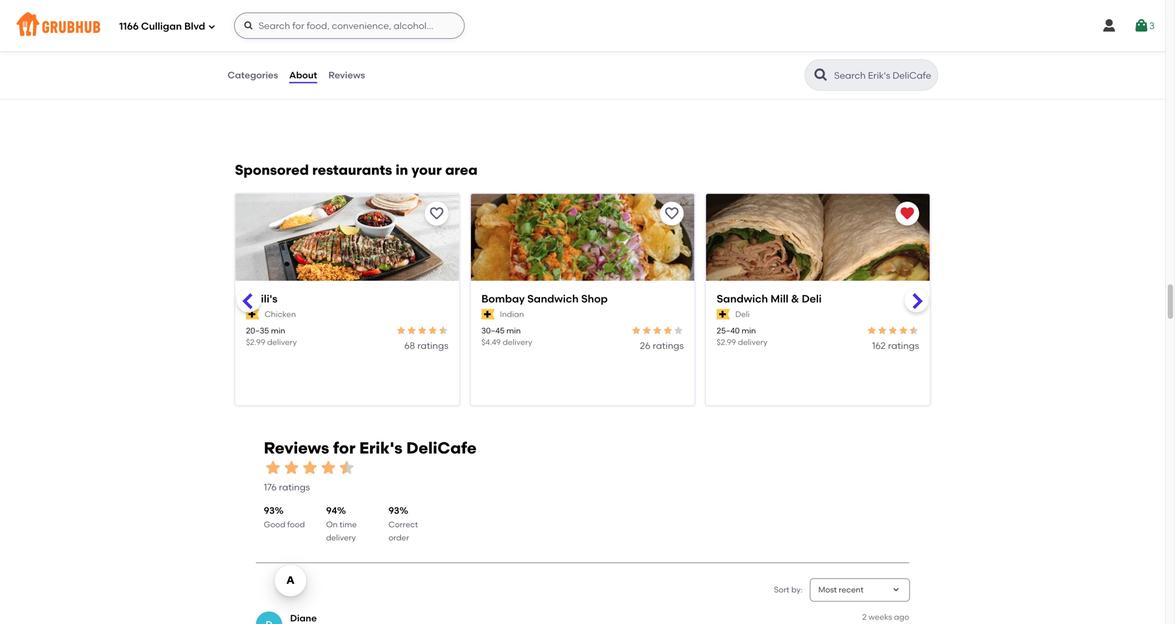 Task type: locate. For each thing, give the bounding box(es) containing it.
reviews inside button
[[329, 69, 365, 81]]

0 vertical spatial reviews
[[329, 69, 365, 81]]

food
[[288, 520, 305, 530]]

subscription pass image
[[246, 310, 260, 320], [482, 310, 495, 320], [717, 310, 731, 320]]

min inside 25–40 min $2.99 delivery
[[742, 326, 757, 336]]

3 button
[[1134, 14, 1156, 38]]

$2.99 for chili's
[[246, 338, 266, 347]]

sandwich
[[528, 293, 579, 305], [717, 293, 769, 305]]

0 vertical spatial deli
[[802, 293, 822, 305]]

0 horizontal spatial delicafe
[[339, 37, 377, 48]]

delivery inside 30–45 min $4.49 delivery
[[503, 338, 533, 347]]

$2.99 down '20–35'
[[246, 338, 266, 347]]

min for sandwich mill & deli
[[742, 326, 757, 336]]

93 up good
[[264, 506, 275, 517]]

saved restaurant image
[[900, 206, 916, 222]]

1 save this restaurant image from the left
[[429, 206, 445, 222]]

93 inside 93 good food
[[264, 506, 275, 517]]

save this restaurant image
[[429, 206, 445, 222], [665, 206, 680, 222]]

subscription pass image for sandwich mill & deli
[[717, 310, 731, 320]]

saved restaurant button
[[896, 202, 920, 226]]

view more about erik's delicafe
[[236, 37, 377, 48]]

sponsored restaurants in your area
[[235, 162, 478, 179]]

1 $2.99 from the left
[[246, 338, 266, 347]]

sandwich up 25–40
[[717, 293, 769, 305]]

1 horizontal spatial 93
[[389, 506, 400, 517]]

indian
[[500, 310, 524, 319]]

1 horizontal spatial erik's
[[360, 439, 403, 458]]

delivery for bombay sandwich shop
[[503, 338, 533, 347]]

recent
[[839, 586, 864, 595]]

min down chicken
[[271, 326, 285, 336]]

30–45 min $4.49 delivery
[[482, 326, 533, 347]]

2 horizontal spatial subscription pass image
[[717, 310, 731, 320]]

time
[[340, 520, 357, 530]]

1 horizontal spatial $2.99
[[717, 338, 737, 347]]

reviews
[[329, 69, 365, 81], [264, 439, 329, 458]]

93 for 93 good food
[[264, 506, 275, 517]]

ratings right 26
[[653, 341, 684, 352]]

reviews button
[[328, 51, 366, 99]]

erik's right "about"
[[314, 37, 336, 48]]

star icon image
[[396, 326, 407, 336], [407, 326, 417, 336], [417, 326, 428, 336], [428, 326, 438, 336], [438, 326, 449, 336], [438, 326, 449, 336], [632, 326, 642, 336], [642, 326, 653, 336], [653, 326, 663, 336], [663, 326, 674, 336], [674, 326, 684, 336], [867, 326, 878, 336], [878, 326, 888, 336], [888, 326, 899, 336], [899, 326, 909, 336], [909, 326, 920, 336], [909, 326, 920, 336], [264, 459, 282, 478], [282, 459, 301, 478], [301, 459, 319, 478], [319, 459, 338, 478], [338, 459, 356, 478], [338, 459, 356, 478]]

3 min from the left
[[742, 326, 757, 336]]

min inside 30–45 min $4.49 delivery
[[507, 326, 521, 336]]

erik's
[[314, 37, 336, 48], [360, 439, 403, 458]]

1 horizontal spatial subscription pass image
[[482, 310, 495, 320]]

$2.99
[[246, 338, 266, 347], [717, 338, 737, 347]]

2 save this restaurant image from the left
[[665, 206, 680, 222]]

ratings right 162
[[889, 341, 920, 352]]

0 horizontal spatial save this restaurant image
[[429, 206, 445, 222]]

2 $2.99 from the left
[[717, 338, 737, 347]]

94
[[326, 506, 337, 517]]

reviews for reviews
[[329, 69, 365, 81]]

176 ratings
[[264, 482, 310, 493]]

ratings right 68
[[418, 341, 449, 352]]

Search for food, convenience, alcohol... search field
[[234, 13, 465, 39]]

deli
[[802, 293, 822, 305], [736, 310, 750, 319]]

0 horizontal spatial min
[[271, 326, 285, 336]]

1 vertical spatial reviews
[[264, 439, 329, 458]]

1 horizontal spatial save this restaurant image
[[665, 206, 680, 222]]

bombay sandwich shop logo image
[[471, 194, 695, 305]]

1 horizontal spatial delicafe
[[407, 439, 477, 458]]

subscription pass image for bombay sandwich shop
[[482, 310, 495, 320]]

delivery for sandwich mill & deli
[[738, 338, 768, 347]]

categories button
[[227, 51, 279, 99]]

$2.99 inside 25–40 min $2.99 delivery
[[717, 338, 737, 347]]

0 horizontal spatial subscription pass image
[[246, 310, 260, 320]]

save this restaurant button for chili's
[[425, 202, 449, 226]]

$2.99 for sandwich mill & deli
[[717, 338, 737, 347]]

0 horizontal spatial save this restaurant button
[[425, 202, 449, 226]]

main navigation navigation
[[0, 0, 1166, 51]]

1 min from the left
[[271, 326, 285, 336]]

chicken
[[265, 310, 296, 319]]

93 good food
[[264, 506, 305, 530]]

1 vertical spatial delicafe
[[407, 439, 477, 458]]

delivery inside 25–40 min $2.99 delivery
[[738, 338, 768, 347]]

caret down icon image
[[892, 585, 902, 596]]

0 horizontal spatial erik's
[[314, 37, 336, 48]]

25–40 min $2.99 delivery
[[717, 326, 768, 347]]

0 horizontal spatial deli
[[736, 310, 750, 319]]

$4.49
[[482, 338, 501, 347]]

min right 25–40
[[742, 326, 757, 336]]

2 min from the left
[[507, 326, 521, 336]]

1 93 from the left
[[264, 506, 275, 517]]

delivery down '20–35'
[[267, 338, 297, 347]]

svg image
[[1102, 18, 1118, 34], [1134, 18, 1150, 34], [244, 20, 254, 31], [208, 23, 216, 31]]

weeks
[[869, 613, 893, 622]]

2 horizontal spatial min
[[742, 326, 757, 336]]

subscription pass image up '20–35'
[[246, 310, 260, 320]]

1 vertical spatial erik's
[[360, 439, 403, 458]]

2 93 from the left
[[389, 506, 400, 517]]

about
[[289, 69, 317, 81]]

$2.99 down 25–40
[[717, 338, 737, 347]]

0 vertical spatial delicafe
[[339, 37, 377, 48]]

delivery down time
[[326, 534, 356, 543]]

$2.99 inside the 20–35 min $2.99 delivery
[[246, 338, 266, 347]]

ago
[[895, 613, 910, 622]]

min down indian at the left of page
[[507, 326, 521, 336]]

reviews up 176 ratings
[[264, 439, 329, 458]]

162
[[873, 341, 887, 352]]

0 horizontal spatial sandwich
[[528, 293, 579, 305]]

1 horizontal spatial min
[[507, 326, 521, 336]]

deli right &
[[802, 293, 822, 305]]

reviews right the about
[[329, 69, 365, 81]]

delivery right $4.49
[[503, 338, 533, 347]]

min for bombay sandwich shop
[[507, 326, 521, 336]]

correct
[[389, 520, 418, 530]]

delivery down 25–40
[[738, 338, 768, 347]]

1 horizontal spatial save this restaurant button
[[661, 202, 684, 226]]

subscription pass image up 30–45
[[482, 310, 495, 320]]

min
[[271, 326, 285, 336], [507, 326, 521, 336], [742, 326, 757, 336]]

93 up correct
[[389, 506, 400, 517]]

bombay sandwich shop link
[[482, 292, 684, 306]]

1 subscription pass image from the left
[[246, 310, 260, 320]]

3 subscription pass image from the left
[[717, 310, 731, 320]]

93
[[264, 506, 275, 517], [389, 506, 400, 517]]

min inside the 20–35 min $2.99 delivery
[[271, 326, 285, 336]]

0 horizontal spatial 93
[[264, 506, 275, 517]]

delicafe
[[339, 37, 377, 48], [407, 439, 477, 458]]

2 save this restaurant button from the left
[[661, 202, 684, 226]]

your
[[412, 162, 442, 179]]

delivery inside the 20–35 min $2.99 delivery
[[267, 338, 297, 347]]

subscription pass image up 25–40
[[717, 310, 731, 320]]

deli up 25–40
[[736, 310, 750, 319]]

culligan
[[141, 21, 182, 32]]

176
[[264, 482, 277, 493]]

1 horizontal spatial sandwich
[[717, 293, 769, 305]]

0 horizontal spatial $2.99
[[246, 338, 266, 347]]

save this restaurant button
[[425, 202, 449, 226], [661, 202, 684, 226]]

93 for 93 correct order
[[389, 506, 400, 517]]

ratings for sandwich mill & deli
[[889, 341, 920, 352]]

93 inside 93 correct order
[[389, 506, 400, 517]]

sandwich left shop
[[528, 293, 579, 305]]

categories
[[228, 69, 278, 81]]

68
[[405, 341, 415, 352]]

1 save this restaurant button from the left
[[425, 202, 449, 226]]

delivery
[[267, 338, 297, 347], [503, 338, 533, 347], [738, 338, 768, 347], [326, 534, 356, 543]]

ratings
[[418, 341, 449, 352], [653, 341, 684, 352], [889, 341, 920, 352], [279, 482, 310, 493]]

ratings for bombay sandwich shop
[[653, 341, 684, 352]]

delivery inside 94 on time delivery
[[326, 534, 356, 543]]

25–40
[[717, 326, 740, 336]]

by:
[[792, 586, 803, 595]]

sandwich mill & deli
[[717, 293, 822, 305]]

erik's right for
[[360, 439, 403, 458]]

2 subscription pass image from the left
[[482, 310, 495, 320]]



Task type: describe. For each thing, give the bounding box(es) containing it.
20–35 min $2.99 delivery
[[246, 326, 297, 347]]

0 vertical spatial erik's
[[314, 37, 336, 48]]

ratings right 176
[[279, 482, 310, 493]]

sort by:
[[775, 586, 803, 595]]

svg image inside the 3 button
[[1134, 18, 1150, 34]]

26 ratings
[[640, 341, 684, 352]]

93 correct order
[[389, 506, 418, 543]]

162 ratings
[[873, 341, 920, 352]]

26
[[640, 341, 651, 352]]

view
[[236, 37, 257, 48]]

search icon image
[[814, 67, 830, 83]]

restaurants
[[312, 162, 393, 179]]

on
[[326, 520, 338, 530]]

delivery for chili's
[[267, 338, 297, 347]]

sandwich mill & deli link
[[717, 292, 920, 306]]

1166
[[119, 21, 139, 32]]

save this restaurant image for bombay sandwich shop
[[665, 206, 680, 222]]

bombay sandwich shop
[[482, 293, 608, 305]]

blvd
[[184, 21, 205, 32]]

2
[[863, 613, 867, 622]]

ratings for chili's
[[418, 341, 449, 352]]

94 on time delivery
[[326, 506, 357, 543]]

shop
[[582, 293, 608, 305]]

Search Erik's DeliCafe search field
[[834, 69, 934, 82]]

chili's logo image
[[236, 194, 459, 305]]

good
[[264, 520, 286, 530]]

&
[[792, 293, 800, 305]]

Sort by: field
[[819, 585, 864, 596]]

save this restaurant button for bombay sandwich shop
[[661, 202, 684, 226]]

chili's
[[246, 293, 278, 305]]

bombay
[[482, 293, 525, 305]]

reviews for reviews for erik's delicafe
[[264, 439, 329, 458]]

3
[[1150, 20, 1156, 31]]

2 weeks ago
[[863, 613, 910, 622]]

for
[[333, 439, 356, 458]]

most recent
[[819, 586, 864, 595]]

order
[[389, 534, 409, 543]]

in
[[396, 162, 408, 179]]

about button
[[289, 51, 318, 99]]

68 ratings
[[405, 341, 449, 352]]

subscription pass image for chili's
[[246, 310, 260, 320]]

min for chili's
[[271, 326, 285, 336]]

area
[[445, 162, 478, 179]]

sort
[[775, 586, 790, 595]]

more
[[259, 37, 283, 48]]

1 sandwich from the left
[[528, 293, 579, 305]]

1166 culligan blvd
[[119, 21, 205, 32]]

save this restaurant image for chili's
[[429, 206, 445, 222]]

30–45
[[482, 326, 505, 336]]

20–35
[[246, 326, 269, 336]]

sandwich mill & deli logo image
[[707, 194, 930, 305]]

diane
[[290, 613, 317, 624]]

chili's link
[[246, 292, 449, 306]]

sponsored
[[235, 162, 309, 179]]

1 horizontal spatial deli
[[802, 293, 822, 305]]

reviews for erik's delicafe
[[264, 439, 477, 458]]

mill
[[771, 293, 789, 305]]

1 vertical spatial deli
[[736, 310, 750, 319]]

about
[[285, 37, 312, 48]]

2 sandwich from the left
[[717, 293, 769, 305]]

most
[[819, 586, 838, 595]]



Task type: vqa. For each thing, say whether or not it's contained in the screenshot.
left bananas
no



